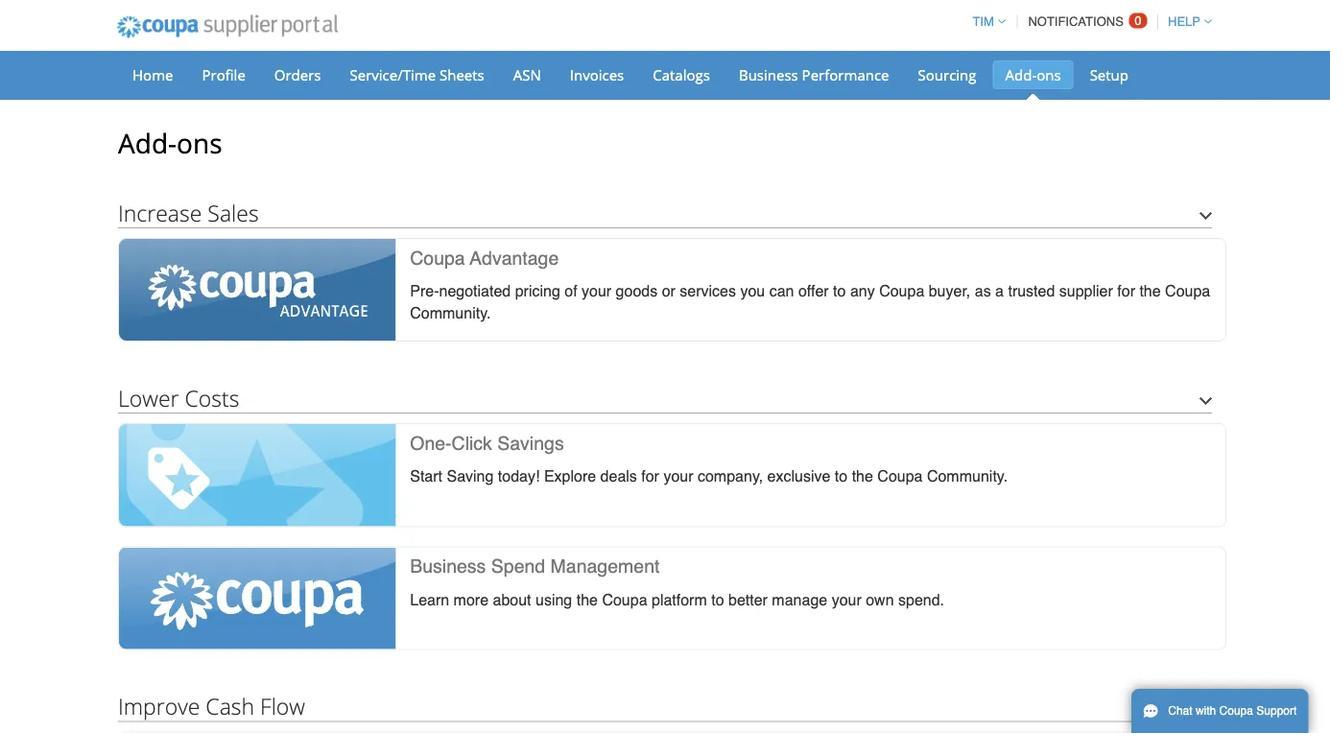 Task type: describe. For each thing, give the bounding box(es) containing it.
help
[[1168, 14, 1200, 29]]

buyer,
[[929, 282, 970, 300]]

2 horizontal spatial your
[[832, 591, 861, 608]]

supplier
[[1059, 282, 1113, 300]]

your inside pre-negotiated pricing of your goods or services you can offer to any coupa buyer, as a trusted supplier for the coupa community.
[[582, 282, 611, 300]]

invoices
[[570, 65, 624, 84]]

business for business spend management
[[410, 556, 486, 577]]

about
[[493, 591, 531, 608]]

learn
[[410, 591, 449, 608]]

pre-negotiated pricing of your goods or services you can offer to any coupa buyer, as a trusted supplier for the coupa community.
[[410, 282, 1210, 322]]

spend
[[491, 556, 545, 577]]

chat
[[1168, 704, 1192, 718]]

for inside pre-negotiated pricing of your goods or services you can offer to any coupa buyer, as a trusted supplier for the coupa community.
[[1117, 282, 1135, 300]]

costs
[[185, 383, 239, 413]]

catalogs link
[[640, 60, 723, 89]]

add-ons link
[[993, 60, 1073, 89]]

1 vertical spatial community.
[[927, 468, 1008, 485]]

platform
[[652, 591, 707, 608]]

service/time
[[350, 65, 436, 84]]

orders
[[274, 65, 321, 84]]

2 vertical spatial to
[[711, 591, 724, 608]]

1 vertical spatial for
[[641, 468, 659, 485]]

1 vertical spatial the
[[852, 468, 873, 485]]

more
[[454, 591, 489, 608]]

1 vertical spatial to
[[835, 468, 848, 485]]

1 horizontal spatial add-ons
[[1005, 65, 1061, 84]]

setup
[[1090, 65, 1128, 84]]

lower costs
[[118, 383, 239, 413]]

start saving today! explore deals for your company, exclusive to the coupa community.
[[410, 468, 1008, 485]]

setup link
[[1077, 60, 1141, 89]]

you
[[740, 282, 765, 300]]

tim link
[[964, 14, 1005, 29]]

0 vertical spatial ons
[[1037, 65, 1061, 84]]

deals
[[600, 468, 637, 485]]

invoices link
[[557, 60, 636, 89]]

coupa inside button
[[1219, 704, 1253, 718]]

lower
[[118, 383, 179, 413]]

business performance link
[[726, 60, 902, 89]]

community. inside pre-negotiated pricing of your goods or services you can offer to any coupa buyer, as a trusted supplier for the coupa community.
[[410, 304, 491, 322]]

any
[[850, 282, 875, 300]]

can
[[769, 282, 794, 300]]

business for business performance
[[739, 65, 798, 84]]

business spend management
[[410, 556, 660, 577]]

pricing
[[515, 282, 560, 300]]

trusted
[[1008, 282, 1055, 300]]

cash
[[206, 691, 254, 721]]

support
[[1256, 704, 1297, 718]]

home
[[132, 65, 173, 84]]

1 vertical spatial your
[[663, 468, 693, 485]]

using
[[535, 591, 572, 608]]

today!
[[498, 468, 540, 485]]

one-click savings
[[410, 432, 564, 454]]

1 vertical spatial add-ons
[[118, 125, 222, 161]]

2 vertical spatial the
[[576, 591, 598, 608]]

notifications 0
[[1028, 13, 1141, 29]]

improve
[[118, 691, 200, 721]]

spend.
[[898, 591, 944, 608]]

service/time sheets
[[350, 65, 484, 84]]

saving
[[447, 468, 494, 485]]

learn more about using the coupa platform to better manage your own spend.
[[410, 591, 944, 608]]

flow
[[260, 691, 305, 721]]

1 horizontal spatial add-
[[1005, 65, 1037, 84]]

coupa advantage
[[410, 247, 559, 269]]

better
[[728, 591, 768, 608]]

chat with coupa support
[[1168, 704, 1297, 718]]



Task type: vqa. For each thing, say whether or not it's contained in the screenshot.
the right the 'References'
no



Task type: locate. For each thing, give the bounding box(es) containing it.
to
[[833, 282, 846, 300], [835, 468, 848, 485], [711, 591, 724, 608]]

pre-
[[410, 282, 439, 300]]

service/time sheets link
[[337, 60, 497, 89]]

add- down tim link
[[1005, 65, 1037, 84]]

tim
[[972, 14, 994, 29]]

1 horizontal spatial ons
[[1037, 65, 1061, 84]]

to right exclusive
[[835, 468, 848, 485]]

for right deals
[[641, 468, 659, 485]]

1 horizontal spatial for
[[1117, 282, 1135, 300]]

negotiated
[[439, 282, 511, 300]]

for right supplier
[[1117, 282, 1135, 300]]

1 horizontal spatial business
[[739, 65, 798, 84]]

add-ons down notifications at the top right of page
[[1005, 65, 1061, 84]]

the
[[1139, 282, 1161, 300], [852, 468, 873, 485], [576, 591, 598, 608]]

0 vertical spatial add-ons
[[1005, 65, 1061, 84]]

profile link
[[190, 60, 258, 89]]

1 vertical spatial ons
[[177, 125, 222, 161]]

ons up increase sales
[[177, 125, 222, 161]]

your left own
[[832, 591, 861, 608]]

add- down home link
[[118, 125, 177, 161]]

0 horizontal spatial add-ons
[[118, 125, 222, 161]]

with
[[1196, 704, 1216, 718]]

2 horizontal spatial the
[[1139, 282, 1161, 300]]

0 horizontal spatial ons
[[177, 125, 222, 161]]

0
[[1135, 13, 1141, 28]]

home link
[[120, 60, 186, 89]]

0 horizontal spatial add-
[[118, 125, 177, 161]]

catalogs
[[653, 65, 710, 84]]

notifications
[[1028, 14, 1124, 29]]

offer
[[798, 282, 829, 300]]

2 vertical spatial your
[[832, 591, 861, 608]]

advantage
[[470, 247, 559, 269]]

sales
[[208, 198, 259, 227]]

1 vertical spatial business
[[410, 556, 486, 577]]

sourcing
[[918, 65, 976, 84]]

performance
[[802, 65, 889, 84]]

your right of
[[582, 282, 611, 300]]

a
[[995, 282, 1004, 300]]

0 horizontal spatial the
[[576, 591, 598, 608]]

sourcing link
[[905, 60, 989, 89]]

sheets
[[440, 65, 484, 84]]

0 vertical spatial for
[[1117, 282, 1135, 300]]

ons
[[1037, 65, 1061, 84], [177, 125, 222, 161]]

of
[[564, 282, 577, 300]]

business left performance
[[739, 65, 798, 84]]

management
[[550, 556, 660, 577]]

chat with coupa support button
[[1131, 689, 1308, 733]]

the inside pre-negotiated pricing of your goods or services you can offer to any coupa buyer, as a trusted supplier for the coupa community.
[[1139, 282, 1161, 300]]

0 vertical spatial business
[[739, 65, 798, 84]]

to left better
[[711, 591, 724, 608]]

business inside "link"
[[739, 65, 798, 84]]

add-ons
[[1005, 65, 1061, 84], [118, 125, 222, 161]]

1 vertical spatial add-
[[118, 125, 177, 161]]

navigation
[[964, 3, 1212, 40]]

0 vertical spatial to
[[833, 282, 846, 300]]

1 horizontal spatial the
[[852, 468, 873, 485]]

ons down notifications at the top right of page
[[1037, 65, 1061, 84]]

add-
[[1005, 65, 1037, 84], [118, 125, 177, 161]]

0 horizontal spatial for
[[641, 468, 659, 485]]

your
[[582, 282, 611, 300], [663, 468, 693, 485], [832, 591, 861, 608]]

1 horizontal spatial community.
[[927, 468, 1008, 485]]

own
[[866, 591, 894, 608]]

business
[[739, 65, 798, 84], [410, 556, 486, 577]]

for
[[1117, 282, 1135, 300], [641, 468, 659, 485]]

coupa supplier portal image
[[104, 3, 351, 51]]

increase
[[118, 198, 202, 227]]

business up 'learn'
[[410, 556, 486, 577]]

orders link
[[262, 60, 333, 89]]

the right exclusive
[[852, 468, 873, 485]]

services
[[680, 282, 736, 300]]

savings
[[497, 432, 564, 454]]

company,
[[698, 468, 763, 485]]

the right supplier
[[1139, 282, 1161, 300]]

add-ons down home link
[[118, 125, 222, 161]]

the right 'using'
[[576, 591, 598, 608]]

profile
[[202, 65, 245, 84]]

exclusive
[[767, 468, 830, 485]]

0 vertical spatial add-
[[1005, 65, 1037, 84]]

asn
[[513, 65, 541, 84]]

manage
[[772, 591, 827, 608]]

as
[[975, 282, 991, 300]]

0 horizontal spatial your
[[582, 282, 611, 300]]

or
[[662, 282, 675, 300]]

improve cash flow
[[118, 691, 305, 721]]

asn link
[[501, 60, 553, 89]]

0 vertical spatial your
[[582, 282, 611, 300]]

0 vertical spatial community.
[[410, 304, 491, 322]]

coupa
[[410, 247, 465, 269], [879, 282, 924, 300], [1165, 282, 1210, 300], [877, 468, 923, 485], [602, 591, 647, 608], [1219, 704, 1253, 718]]

navigation containing notifications 0
[[964, 3, 1212, 40]]

start
[[410, 468, 442, 485]]

explore
[[544, 468, 596, 485]]

help link
[[1159, 14, 1212, 29]]

click
[[452, 432, 492, 454]]

to inside pre-negotiated pricing of your goods or services you can offer to any coupa buyer, as a trusted supplier for the coupa community.
[[833, 282, 846, 300]]

0 horizontal spatial business
[[410, 556, 486, 577]]

0 horizontal spatial community.
[[410, 304, 491, 322]]

your left company,
[[663, 468, 693, 485]]

community.
[[410, 304, 491, 322], [927, 468, 1008, 485]]

1 horizontal spatial your
[[663, 468, 693, 485]]

increase sales
[[118, 198, 259, 227]]

goods
[[616, 282, 658, 300]]

business performance
[[739, 65, 889, 84]]

0 vertical spatial the
[[1139, 282, 1161, 300]]

one-
[[410, 432, 452, 454]]

to left any
[[833, 282, 846, 300]]



